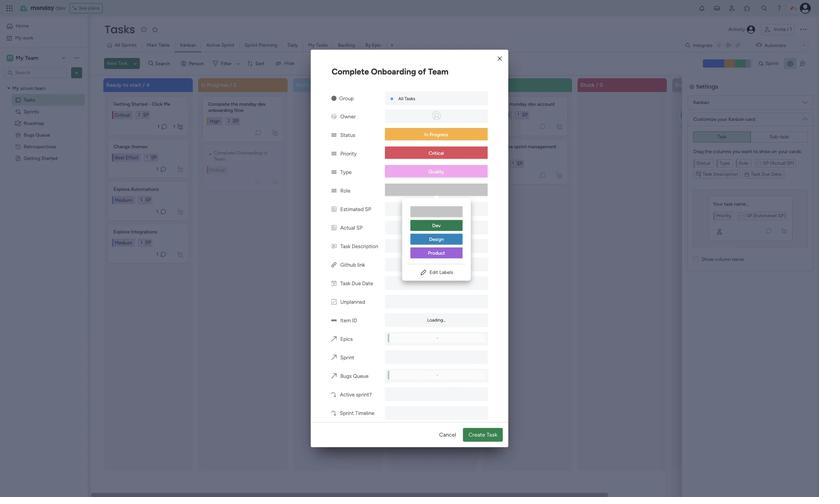 Task type: vqa. For each thing, say whether or not it's contained in the screenshot.
the bottom feedback
no



Task type: describe. For each thing, give the bounding box(es) containing it.
stuck / 0
[[581, 82, 604, 88]]

cards: for sp
[[790, 149, 803, 155]]

backlog button
[[333, 40, 360, 51]]

getting for getting started - click me
[[113, 101, 130, 107]]

the inside the open the sprint management board
[[506, 144, 513, 150]]

workspace selection element
[[7, 54, 39, 62]]

task inside create task button
[[487, 432, 498, 439]]

main
[[147, 42, 157, 48]]

best effort
[[115, 155, 138, 161]]

show for sp
[[702, 257, 714, 263]]

- for epics
[[437, 336, 439, 341]]

0 horizontal spatial bugs queue
[[24, 132, 50, 138]]

sort
[[256, 61, 265, 67]]

in for in progress / 2
[[201, 82, 206, 88]]

daily
[[288, 42, 298, 48]]

v2 status image for role
[[332, 188, 337, 194]]

best
[[115, 155, 124, 161]]

plans
[[88, 5, 100, 11]]

design option
[[411, 234, 463, 245]]

sub- for (estimated sp)
[[770, 149, 781, 155]]

flow
[[234, 107, 244, 113]]

4
[[146, 82, 150, 88]]

team inside dialog
[[428, 67, 449, 77]]

your task name... for sp
[[714, 202, 750, 207]]

new task
[[107, 61, 128, 66]]

main content containing settings
[[91, 75, 820, 498]]

card for (estimated sp)
[[746, 131, 755, 137]]

drag the columns you want to show on your cards: for sp
[[694, 149, 803, 155]]

by epic button
[[360, 40, 387, 51]]

main table button
[[142, 40, 175, 51]]

collapse board header image
[[802, 43, 808, 48]]

v2 lookup arrow image for sprint timeline
[[332, 411, 336, 417]]

0 horizontal spatial dev
[[56, 4, 65, 12]]

github link
[[341, 262, 365, 268]]

tasks inside complete onboarding of team dialog
[[405, 96, 416, 101]]

epic
[[372, 42, 382, 48]]

- for bugs queue
[[437, 373, 439, 378]]

planning
[[259, 42, 277, 48]]

unplanned
[[341, 299, 366, 306]]

0 horizontal spatial monday
[[31, 4, 54, 12]]

me
[[164, 101, 171, 107]]

dapulse numbers column image
[[332, 207, 337, 213]]

my tasks button
[[303, 40, 333, 51]]

role
[[341, 188, 351, 194]]

to for (estimated sp)
[[754, 164, 758, 169]]

on for (estimated sp)
[[772, 164, 778, 169]]

0
[[600, 82, 604, 88]]

tasks inside "list box"
[[24, 97, 35, 103]]

kanban button
[[175, 40, 201, 51]]

task description inside complete onboarding of team dialog
[[341, 244, 379, 250]]

task due date for (estimated sp)
[[751, 186, 782, 192]]

for
[[316, 82, 324, 88]]

waiting for review
[[296, 82, 341, 88]]

list box containing open a monday dev account
[[487, 93, 568, 185]]

/ 2
[[500, 82, 507, 88]]

filter
[[221, 61, 232, 67]]

stuck
[[581, 82, 595, 88]]

queue inside complete onboarding of team dialog
[[353, 374, 369, 380]]

task description for (estimated sp)
[[703, 186, 738, 192]]

option for "list box" containing my scrum team
[[0, 82, 88, 84]]

item id
[[341, 318, 357, 324]]

maria williams image
[[801, 3, 812, 14]]

management
[[528, 144, 557, 150]]

show for (estimated sp)
[[759, 164, 771, 169]]

integrate
[[694, 42, 713, 48]]

drag for sp
[[694, 149, 704, 155]]

loading...
[[428, 318, 446, 323]]

sprint button
[[756, 58, 782, 69]]

home
[[16, 23, 29, 29]]

quality
[[429, 169, 444, 175]]

name for sp
[[733, 257, 744, 263]]

edit labels
[[430, 270, 453, 276]]

my tasks
[[309, 42, 328, 48]]

a
[[506, 101, 509, 107]]

person button
[[178, 58, 208, 69]]

explore for explore automations
[[113, 187, 130, 192]]

estimated sp
[[341, 207, 371, 213]]

caret down image
[[7, 86, 10, 91]]

settings for sp
[[697, 83, 719, 91]]

my work
[[15, 35, 33, 41]]

automations
[[131, 187, 159, 192]]

explore automations
[[113, 187, 159, 192]]

due for sp
[[762, 171, 771, 177]]

dev for complete the monday dev onboarding flow
[[258, 101, 266, 107]]

link
[[358, 262, 365, 268]]

actual sp
[[341, 225, 363, 231]]

task due date for sp
[[752, 171, 782, 177]]

in progress / 2
[[201, 82, 237, 88]]

show for sp
[[760, 149, 771, 155]]

option for "list box" containing dev
[[411, 207, 463, 218]]

/ left 4
[[143, 82, 145, 88]]

show column name for sp
[[702, 257, 744, 263]]

my for my work
[[15, 35, 22, 41]]

your for sp
[[714, 202, 723, 207]]

2 sp for /
[[138, 112, 149, 118]]

you for (estimated sp)
[[733, 164, 741, 169]]

add view image
[[391, 43, 394, 48]]

2 vertical spatial 1 sp
[[513, 161, 523, 167]]

name... for sp
[[735, 202, 750, 207]]

workspace image
[[7, 54, 13, 62]]

explore integrations
[[113, 229, 157, 235]]

design
[[429, 237, 444, 243]]

customize your kanban card for (estimated sp)
[[694, 131, 755, 137]]

open a monday dev account
[[493, 101, 555, 107]]

autopilot image
[[757, 41, 762, 49]]

sub- for sp
[[770, 134, 781, 140]]

change themes
[[113, 144, 148, 150]]

home button
[[4, 21, 74, 32]]

create task
[[469, 432, 498, 439]]

m
[[8, 55, 12, 61]]

waiting
[[296, 82, 315, 88]]

settings for (estimated sp)
[[696, 93, 719, 101]]

invite / 1 button
[[762, 24, 796, 35]]

date inside complete onboarding of team dialog
[[362, 281, 373, 287]]

active for active sprint?
[[340, 392, 355, 398]]

by
[[366, 42, 371, 48]]

estimated
[[341, 207, 364, 213]]

getting started
[[24, 156, 58, 161]]

2 up a
[[504, 82, 507, 88]]

activity
[[729, 26, 746, 32]]

invite / 1
[[774, 26, 793, 32]]

your task name... for (estimated sp)
[[714, 216, 749, 222]]

progress for in progress
[[430, 132, 449, 138]]

v2 lookup arrow image for active sprint?
[[332, 392, 336, 398]]

/ inside "button"
[[788, 26, 789, 32]]

all for all sprints
[[115, 42, 120, 48]]

my for my team
[[16, 55, 24, 61]]

v2 long text column image
[[332, 244, 337, 250]]

v2 multiple person column image
[[332, 114, 337, 120]]

dapulse date column image
[[332, 281, 337, 287]]

new
[[107, 61, 117, 66]]

inbox image
[[714, 5, 721, 12]]

monday dev
[[31, 4, 65, 12]]

getting for getting started
[[24, 156, 40, 161]]

medium for automations
[[115, 197, 132, 203]]

explore for explore integrations
[[113, 229, 130, 235]]

Search in workspace field
[[14, 69, 57, 77]]

sp (estimated sp)
[[747, 213, 786, 219]]

1 sp for themes
[[146, 155, 157, 160]]

list box containing getting started - click me
[[108, 93, 189, 264]]

sub-task for sp
[[770, 134, 789, 140]]

/ down filter
[[230, 82, 232, 88]]

name... for (estimated sp)
[[734, 216, 749, 222]]

date for (estimated sp)
[[772, 186, 782, 192]]

by epic
[[366, 42, 382, 48]]

sp (actual sp) for (estimated sp)
[[763, 175, 795, 181]]

customize your kanban card for sp
[[694, 116, 756, 122]]

all sprints
[[115, 42, 137, 48]]

apps image
[[744, 5, 751, 12]]

cancel button
[[434, 429, 462, 443]]

sprints inside button
[[121, 42, 137, 48]]

invite members image
[[729, 5, 736, 12]]

active sprint
[[207, 42, 235, 48]]

my for my tasks
[[309, 42, 315, 48]]

medium for integrations
[[115, 240, 132, 246]]

show board description image
[[140, 26, 148, 33]]

v2 sun image
[[332, 96, 337, 102]]

complete onboarding of team
[[332, 67, 449, 77]]

create task button
[[463, 429, 503, 443]]

you for sp
[[733, 149, 741, 155]]

1 vertical spatial sprints
[[24, 109, 39, 115]]

public board image for tasks
[[15, 97, 21, 103]]

review
[[325, 82, 341, 88]]

themes
[[131, 144, 148, 150]]

customize for (estimated sp)
[[694, 131, 717, 137]]

columns for sp
[[714, 149, 732, 155]]

(estimated sp)
[[753, 228, 786, 234]]

list box inside complete onboarding of team dialog
[[403, 201, 471, 264]]

description inside complete onboarding of team dialog
[[352, 244, 379, 250]]

1 inside "button"
[[791, 26, 793, 32]]

v2 status image
[[332, 132, 337, 139]]

description for (estimated sp)
[[713, 186, 738, 192]]

actual
[[341, 225, 355, 231]]

column for sp
[[716, 257, 731, 263]]

v2 checkbox image
[[332, 299, 337, 306]]

invite
[[774, 26, 786, 32]]

task inside new task button
[[118, 61, 128, 66]]

date for sp
[[772, 171, 782, 177]]



Task type: locate. For each thing, give the bounding box(es) containing it.
0 vertical spatial v2 board relation small image
[[332, 337, 337, 343]]

v2 status image
[[332, 151, 337, 157], [332, 169, 337, 176], [332, 188, 337, 194]]

my scrum team
[[12, 85, 46, 91]]

complete the monday dev onboarding flow
[[208, 101, 267, 113]]

2 medium from the top
[[115, 240, 132, 246]]

v2 lookup arrow image left "active sprint?"
[[332, 392, 336, 398]]

product option
[[411, 248, 463, 259]]

due
[[762, 171, 771, 177], [762, 186, 771, 192], [352, 281, 361, 287]]

v2 search image
[[149, 60, 154, 68]]

0 vertical spatial your
[[714, 202, 723, 207]]

sprints
[[121, 42, 137, 48], [24, 109, 39, 115]]

2 horizontal spatial dev
[[529, 101, 537, 107]]

2 vertical spatial -
[[437, 373, 439, 378]]

v2 status image left role
[[332, 188, 337, 194]]

complete inside dialog
[[332, 67, 369, 77]]

show for (estimated sp)
[[702, 271, 714, 277]]

kanban inside button
[[180, 42, 196, 48]]

2 (estimated from the top
[[754, 228, 777, 234]]

explore left automations
[[113, 187, 130, 192]]

option up dev option
[[411, 207, 463, 218]]

2 down onboarding
[[228, 118, 231, 124]]

sub-task button for sp
[[751, 132, 808, 143]]

dapulse numbers column image
[[332, 225, 337, 231]]

in progress
[[425, 132, 449, 138]]

v2 board relation small image
[[332, 355, 337, 361]]

1 vertical spatial sub-task button
[[751, 146, 808, 157]]

automate
[[765, 42, 787, 48]]

arrow down image
[[234, 60, 242, 68]]

active inside complete onboarding of team dialog
[[340, 392, 355, 398]]

0 horizontal spatial started
[[41, 156, 58, 161]]

onboarding
[[208, 107, 233, 113]]

tasks up all sprints button
[[105, 22, 135, 37]]

1 vertical spatial bugs
[[341, 374, 352, 380]]

monday up the flow
[[239, 101, 257, 107]]

1 vertical spatial drag
[[694, 164, 704, 169]]

sprints down "tasks" field
[[121, 42, 137, 48]]

2 horizontal spatial monday
[[510, 101, 527, 107]]

0 horizontal spatial all
[[115, 42, 120, 48]]

v2 board relation small image down v2 board relation small image
[[332, 374, 337, 380]]

bugs inside "list box"
[[24, 132, 34, 138]]

see plans
[[79, 5, 100, 11]]

1 vertical spatial in
[[425, 132, 429, 138]]

0 vertical spatial 2 sp
[[138, 112, 149, 118]]

2 vertical spatial date
[[362, 281, 373, 287]]

monday right a
[[510, 101, 527, 107]]

due inside complete onboarding of team dialog
[[352, 281, 361, 287]]

ready to start / 4
[[106, 82, 150, 88]]

/
[[788, 26, 789, 32], [143, 82, 145, 88], [230, 82, 232, 88], [500, 82, 503, 88], [596, 82, 599, 88]]

1 explore from the top
[[113, 187, 130, 192]]

create
[[469, 432, 486, 439]]

1 your task name... from the top
[[714, 202, 750, 207]]

tasks down my scrum team
[[24, 97, 35, 103]]

open for open the sprint management board
[[493, 144, 505, 150]]

0 vertical spatial on
[[772, 149, 778, 155]]

2 sub- from the top
[[770, 149, 781, 155]]

customize
[[694, 116, 717, 122], [694, 131, 717, 137]]

sprint planning
[[245, 42, 277, 48]]

row group
[[102, 78, 766, 494]]

monday for open a monday dev account
[[510, 101, 527, 107]]

to
[[123, 82, 128, 88], [754, 149, 759, 155], [754, 164, 758, 169]]

ready
[[106, 82, 122, 88]]

item
[[341, 318, 351, 324]]

want for sp
[[742, 149, 753, 155]]

0 vertical spatial in
[[201, 82, 206, 88]]

github
[[341, 262, 356, 268]]

date
[[772, 171, 782, 177], [772, 186, 782, 192], [362, 281, 373, 287]]

want
[[742, 149, 753, 155], [742, 164, 752, 169]]

drag the columns you want to show on your cards: for (estimated sp)
[[694, 164, 802, 169]]

medium down explore integrations
[[115, 240, 132, 246]]

0 vertical spatial name...
[[735, 202, 750, 207]]

3 v2 status image from the top
[[332, 188, 337, 194]]

1 sp
[[518, 112, 528, 118], [146, 155, 157, 160], [513, 161, 523, 167]]

drag for (estimated sp)
[[694, 164, 704, 169]]

close image
[[498, 56, 502, 61]]

bugs down roadmap
[[24, 132, 34, 138]]

0 vertical spatial sub-task
[[770, 134, 789, 140]]

of
[[418, 67, 426, 77]]

1 vertical spatial your
[[714, 216, 723, 222]]

dev inside 'complete the monday dev onboarding flow'
[[258, 101, 266, 107]]

1 public board image from the top
[[15, 97, 21, 103]]

Search field
[[154, 59, 174, 69]]

0 horizontal spatial option
[[0, 82, 88, 84]]

0 vertical spatial (actual
[[771, 160, 786, 166]]

1 horizontal spatial monday
[[239, 101, 257, 107]]

1 v2 status image from the top
[[332, 151, 337, 157]]

task due date inside complete onboarding of team dialog
[[341, 281, 373, 287]]

see
[[79, 5, 87, 11]]

sp (actual sp) for sp
[[764, 160, 795, 166]]

2 sp down getting started - click me
[[138, 112, 149, 118]]

2 explore from the top
[[113, 229, 130, 235]]

0 vertical spatial drag the columns you want to show on your cards:
[[694, 149, 803, 155]]

account
[[538, 101, 555, 107]]

(actual
[[771, 160, 786, 166], [770, 175, 786, 181]]

0 vertical spatial columns
[[714, 149, 732, 155]]

option
[[0, 82, 88, 84], [411, 207, 463, 218]]

1 vertical spatial sp (actual sp)
[[763, 175, 795, 181]]

bugs queue down roadmap
[[24, 132, 50, 138]]

critical inside complete onboarding of team dialog
[[429, 151, 444, 156]]

epics
[[341, 337, 353, 343]]

1 horizontal spatial bugs
[[341, 374, 352, 380]]

column for (estimated sp)
[[715, 271, 731, 277]]

1 vertical spatial show
[[702, 271, 714, 277]]

2 sub-task button from the top
[[751, 146, 808, 157]]

explore left integrations
[[113, 229, 130, 235]]

dapulse integrations image
[[686, 43, 691, 48]]

2 vertical spatial task description
[[341, 244, 379, 250]]

0 vertical spatial bugs queue
[[24, 132, 50, 138]]

my right caret down icon on the left top of page
[[12, 85, 19, 91]]

0 vertical spatial public board image
[[15, 97, 21, 103]]

1 vertical spatial medium
[[115, 240, 132, 246]]

started for getting started - click me
[[131, 101, 148, 107]]

high
[[210, 118, 220, 124]]

1 vertical spatial name...
[[734, 216, 749, 222]]

active for active sprint
[[207, 42, 220, 48]]

1 vertical spatial 1 sp
[[146, 155, 157, 160]]

open for open a monday dev account
[[493, 101, 505, 107]]

settings
[[697, 83, 719, 91], [696, 93, 719, 101]]

1 horizontal spatial dev
[[258, 101, 266, 107]]

tasks left the "backlog"
[[316, 42, 328, 48]]

drag
[[694, 149, 704, 155], [694, 164, 704, 169]]

dev
[[433, 223, 441, 229]]

progress for in progress / 2
[[207, 82, 229, 88]]

main table
[[147, 42, 170, 48]]

bugs queue
[[24, 132, 50, 138], [341, 374, 369, 380]]

tasks down onboarding
[[405, 96, 416, 101]]

v2 status image left priority
[[332, 151, 337, 157]]

0 vertical spatial started
[[131, 101, 148, 107]]

2 your from the top
[[714, 216, 723, 222]]

open
[[493, 101, 505, 107], [493, 144, 505, 150]]

notifications image
[[699, 5, 706, 12]]

explore
[[113, 187, 130, 192], [113, 229, 130, 235]]

1 (estimated from the top
[[754, 213, 777, 219]]

1 horizontal spatial in
[[425, 132, 429, 138]]

complete up review
[[332, 67, 369, 77]]

0 vertical spatial getting
[[113, 101, 130, 107]]

/ down close icon
[[500, 82, 503, 88]]

sprint down automate
[[766, 61, 779, 66]]

1 vertical spatial drag the columns you want to show on your cards:
[[694, 164, 802, 169]]

1 vertical spatial (actual
[[770, 175, 786, 181]]

1 horizontal spatial team
[[428, 67, 449, 77]]

sprint up filter
[[222, 42, 235, 48]]

main content
[[91, 75, 820, 498]]

complete onboarding of team dialog
[[311, 50, 509, 448]]

list box
[[0, 81, 88, 257], [108, 93, 189, 264], [203, 93, 284, 191], [487, 93, 568, 185], [403, 201, 471, 264]]

0 horizontal spatial in
[[201, 82, 206, 88]]

0 horizontal spatial active
[[207, 42, 220, 48]]

1 horizontal spatial queue
[[353, 374, 369, 380]]

1 v2 lookup arrow image from the top
[[332, 392, 336, 398]]

1 vertical spatial public board image
[[15, 155, 21, 162]]

queue up sprint?
[[353, 374, 369, 380]]

public board image down scrum
[[15, 97, 21, 103]]

v2 board relation small image
[[332, 337, 337, 343], [332, 374, 337, 380]]

dev for open a monday dev account
[[529, 101, 537, 107]]

0 horizontal spatial progress
[[207, 82, 229, 88]]

public board image for getting started
[[15, 155, 21, 162]]

to for sp
[[754, 149, 759, 155]]

1 open from the top
[[493, 101, 505, 107]]

complete for complete the monday dev onboarding flow
[[208, 101, 230, 107]]

2 down getting started - click me
[[138, 112, 141, 118]]

0 vertical spatial show
[[760, 149, 771, 155]]

active sprint?
[[340, 392, 372, 398]]

v2 lookup arrow image left sprint timeline
[[332, 411, 336, 417]]

click
[[152, 101, 163, 107]]

open left a
[[493, 101, 505, 107]]

0 vertical spatial all
[[115, 42, 120, 48]]

sprint timeline
[[340, 411, 375, 417]]

sprint inside button
[[245, 42, 258, 48]]

1 vertical spatial customize your kanban card
[[694, 131, 755, 137]]

v2 status image left type
[[332, 169, 337, 176]]

(actual for (estimated sp)
[[770, 175, 786, 181]]

2 sub-task from the top
[[770, 149, 789, 155]]

0 vertical spatial column
[[716, 257, 731, 263]]

timeline
[[355, 411, 375, 417]]

dev option
[[411, 220, 463, 231]]

card
[[746, 116, 756, 122], [746, 131, 755, 137]]

list box containing my scrum team
[[0, 81, 88, 257]]

filter button
[[210, 58, 242, 69]]

medium down explore automations
[[115, 197, 132, 203]]

board
[[493, 150, 506, 156]]

all for all tasks
[[399, 96, 404, 101]]

name for (estimated sp)
[[732, 271, 744, 277]]

task description for sp
[[703, 171, 739, 177]]

0 vertical spatial show column name
[[702, 257, 744, 263]]

the inside 'complete the monday dev onboarding flow'
[[231, 101, 238, 107]]

1 vertical spatial team
[[428, 67, 449, 77]]

tasks inside button
[[316, 42, 328, 48]]

columns for (estimated sp)
[[713, 164, 731, 169]]

1 sub- from the top
[[770, 134, 781, 140]]

complete inside 'complete the monday dev onboarding flow'
[[208, 101, 230, 107]]

1 sp down the open the sprint management board at the top right
[[513, 161, 523, 167]]

0 vertical spatial description
[[714, 171, 739, 177]]

1 medium from the top
[[115, 197, 132, 203]]

2 vertical spatial to
[[754, 164, 758, 169]]

2 public board image from the top
[[15, 155, 21, 162]]

work
[[23, 35, 33, 41]]

you
[[733, 149, 741, 155], [733, 164, 741, 169]]

owner
[[341, 114, 356, 120]]

2 sp for 2
[[228, 118, 239, 124]]

team inside workspace selection element
[[25, 55, 38, 61]]

0 vertical spatial to
[[123, 82, 128, 88]]

sprint planning button
[[240, 40, 283, 51]]

0 vertical spatial sp (actual sp)
[[764, 160, 795, 166]]

my left work
[[15, 35, 22, 41]]

description for sp
[[714, 171, 739, 177]]

want for (estimated sp)
[[742, 164, 752, 169]]

- inside "list box"
[[149, 101, 151, 107]]

monday inside 'complete the monday dev onboarding flow'
[[239, 101, 257, 107]]

1 vertical spatial want
[[742, 164, 752, 169]]

1 horizontal spatial 2 sp
[[228, 118, 239, 124]]

medium
[[115, 197, 132, 203], [115, 240, 132, 246]]

2 v2 lookup arrow image from the top
[[332, 411, 336, 417]]

started left click
[[131, 101, 148, 107]]

cards: for (estimated sp)
[[790, 164, 802, 169]]

sprint left timeline
[[340, 411, 354, 417]]

my team
[[16, 55, 38, 61]]

angle down image
[[134, 61, 137, 66]]

v2 link column image
[[332, 262, 337, 268]]

2 v2 status image from the top
[[332, 169, 337, 176]]

status
[[341, 132, 356, 139]]

v2 lookup arrow image
[[332, 392, 336, 398], [332, 411, 336, 417]]

public board image left getting started
[[15, 155, 21, 162]]

v2 pulse id image
[[332, 318, 337, 324]]

sort button
[[245, 58, 269, 69]]

in for in progress
[[425, 132, 429, 138]]

0 vertical spatial option
[[0, 82, 88, 84]]

1 your from the top
[[714, 202, 723, 207]]

name...
[[735, 202, 750, 207], [734, 216, 749, 222]]

(estimated down sp (estimated sp)
[[754, 228, 777, 234]]

cancel
[[440, 432, 457, 439]]

help image
[[776, 5, 783, 12]]

open inside the open the sprint management board
[[493, 144, 505, 150]]

start
[[130, 82, 141, 88]]

v2 board relation small image left epics
[[332, 337, 337, 343]]

1 sp down themes
[[146, 155, 157, 160]]

monday for complete the monday dev onboarding flow
[[239, 101, 257, 107]]

select product image
[[6, 5, 13, 12]]

all inside complete onboarding of team dialog
[[399, 96, 404, 101]]

0 vertical spatial you
[[733, 149, 741, 155]]

2 vertical spatial task due date
[[341, 281, 373, 287]]

dev
[[56, 4, 65, 12], [258, 101, 266, 107], [529, 101, 537, 107]]

1 horizontal spatial started
[[131, 101, 148, 107]]

0 horizontal spatial team
[[25, 55, 38, 61]]

monday up the home button
[[31, 4, 54, 12]]

0 vertical spatial active
[[207, 42, 220, 48]]

1 vertical spatial column
[[715, 271, 731, 277]]

1 sp for a
[[518, 112, 528, 118]]

show column name for (estimated sp)
[[702, 271, 744, 277]]

cards:
[[790, 149, 803, 155], [790, 164, 802, 169]]

active sprint button
[[201, 40, 240, 51]]

public board image
[[15, 97, 21, 103], [15, 155, 21, 162]]

bugs queue inside complete onboarding of team dialog
[[341, 374, 369, 380]]

all
[[115, 42, 120, 48], [399, 96, 404, 101]]

(estimated up (estimated sp)
[[754, 213, 777, 219]]

1 vertical spatial cards:
[[790, 164, 802, 169]]

1 vertical spatial v2 board relation small image
[[332, 374, 337, 380]]

sprints up roadmap
[[24, 109, 39, 115]]

2 your task name... from the top
[[714, 216, 749, 222]]

1 vertical spatial customize
[[694, 131, 717, 137]]

0 vertical spatial medium
[[115, 197, 132, 203]]

sprint left planning
[[245, 42, 258, 48]]

v2 board relation small image for bugs queue
[[332, 374, 337, 380]]

active left sprint?
[[340, 392, 355, 398]]

card for sp
[[746, 116, 756, 122]]

on for sp
[[772, 149, 778, 155]]

all down onboarding
[[399, 96, 404, 101]]

sub-task button for (estimated sp)
[[751, 146, 808, 157]]

v2 board relation small image for epics
[[332, 337, 337, 343]]

0 vertical spatial progress
[[207, 82, 229, 88]]

1 vertical spatial your task name...
[[714, 216, 749, 222]]

option up team
[[0, 82, 88, 84]]

progress inside complete onboarding of team dialog
[[430, 132, 449, 138]]

2 sp down the flow
[[228, 118, 239, 124]]

sub-task for (estimated sp)
[[770, 149, 789, 155]]

0 vertical spatial sprints
[[121, 42, 137, 48]]

v2 status image for type
[[332, 169, 337, 176]]

due for (estimated sp)
[[762, 186, 771, 192]]

Tasks field
[[103, 22, 137, 37]]

retrospectives
[[24, 144, 56, 150]]

effort
[[126, 155, 138, 161]]

person
[[189, 61, 204, 67]]

getting down retrospectives
[[24, 156, 40, 161]]

team right of
[[428, 67, 449, 77]]

0 vertical spatial (estimated
[[754, 213, 777, 219]]

row group containing ready to start
[[102, 78, 766, 494]]

group
[[340, 96, 354, 102]]

0 vertical spatial due
[[762, 171, 771, 177]]

started for getting started
[[41, 156, 58, 161]]

1 sub-task button from the top
[[751, 132, 808, 143]]

1 vertical spatial all
[[399, 96, 404, 101]]

2 vertical spatial due
[[352, 281, 361, 287]]

getting down ready to start / 4
[[113, 101, 130, 107]]

0 vertical spatial settings
[[697, 83, 719, 91]]

2 open from the top
[[493, 144, 505, 150]]

my right workspace icon
[[16, 55, 24, 61]]

active up "filter" popup button
[[207, 42, 220, 48]]

1 vertical spatial 2 sp
[[228, 118, 239, 124]]

v2 status image for priority
[[332, 151, 337, 157]]

open up board
[[493, 144, 505, 150]]

2 sp
[[138, 112, 149, 118], [228, 118, 239, 124]]

1 vertical spatial columns
[[713, 164, 731, 169]]

getting inside row group
[[113, 101, 130, 107]]

started inside row group
[[131, 101, 148, 107]]

0 vertical spatial team
[[25, 55, 38, 61]]

monday
[[31, 4, 54, 12], [239, 101, 257, 107], [510, 101, 527, 107]]

1 horizontal spatial sprints
[[121, 42, 137, 48]]

my inside workspace selection element
[[16, 55, 24, 61]]

1 vertical spatial v2 status image
[[332, 169, 337, 176]]

0 horizontal spatial getting
[[24, 156, 40, 161]]

0 horizontal spatial sprints
[[24, 109, 39, 115]]

progress inside row group
[[207, 82, 229, 88]]

add to favorites image
[[152, 26, 159, 33]]

kanban
[[180, 42, 196, 48], [694, 100, 710, 106], [694, 115, 710, 120], [729, 116, 745, 122], [729, 131, 745, 137]]

sub-
[[770, 134, 781, 140], [770, 149, 781, 155]]

bugs
[[24, 132, 34, 138], [341, 374, 352, 380]]

search everything image
[[761, 5, 768, 12]]

sub-task
[[770, 134, 789, 140], [770, 149, 789, 155]]

started down retrospectives
[[41, 156, 58, 161]]

getting
[[113, 101, 130, 107], [24, 156, 40, 161]]

my for my scrum team
[[12, 85, 19, 91]]

active inside button
[[207, 42, 220, 48]]

/ left 0
[[596, 82, 599, 88]]

0 vertical spatial queue
[[36, 132, 50, 138]]

1 sp down 'open a monday dev account'
[[518, 112, 528, 118]]

2 down arrow down image
[[234, 82, 237, 88]]

progress
[[207, 82, 229, 88], [430, 132, 449, 138]]

in inside dialog
[[425, 132, 429, 138]]

product
[[428, 251, 445, 256]]

1 vertical spatial task due date
[[751, 186, 782, 192]]

1 horizontal spatial active
[[340, 392, 355, 398]]

change
[[113, 144, 130, 150]]

1 sub-task from the top
[[770, 134, 789, 140]]

customize your kanban card
[[694, 116, 756, 122], [694, 131, 755, 137]]

my inside "list box"
[[12, 85, 19, 91]]

sprint right v2 board relation small image
[[341, 355, 355, 361]]

0 vertical spatial card
[[746, 116, 756, 122]]

list box containing complete the monday dev onboarding flow
[[203, 93, 284, 191]]

1 vertical spatial sub-
[[770, 149, 781, 155]]

1 vertical spatial date
[[772, 186, 782, 192]]

1 vertical spatial task description
[[703, 186, 738, 192]]

1 horizontal spatial complete
[[332, 67, 369, 77]]

open the sprint management board
[[493, 144, 558, 156]]

0 vertical spatial open
[[493, 101, 505, 107]]

2 v2 board relation small image from the top
[[332, 374, 337, 380]]

task
[[781, 134, 789, 140], [781, 149, 789, 155], [725, 202, 733, 207], [724, 216, 733, 222]]

bugs queue up "active sprint?"
[[341, 374, 369, 380]]

bugs inside complete onboarding of team dialog
[[341, 374, 352, 380]]

(actual for sp
[[771, 160, 786, 166]]

1 vertical spatial sub-task
[[770, 149, 789, 155]]

/ right invite
[[788, 26, 789, 32]]

task due date
[[752, 171, 782, 177], [751, 186, 782, 192], [341, 281, 373, 287]]

0 vertical spatial show
[[702, 257, 714, 263]]

customize for sp
[[694, 116, 717, 122]]

all sprints button
[[104, 40, 142, 51]]

priority
[[341, 151, 357, 157]]

bugs up "active sprint?"
[[341, 374, 352, 380]]

0 vertical spatial task due date
[[752, 171, 782, 177]]

all inside button
[[115, 42, 120, 48]]

1 vertical spatial getting
[[24, 156, 40, 161]]

my right daily
[[309, 42, 315, 48]]

complete for complete onboarding of team
[[332, 67, 369, 77]]

list box containing dev
[[403, 201, 471, 264]]

column
[[716, 257, 731, 263], [715, 271, 731, 277]]

0 vertical spatial date
[[772, 171, 782, 177]]

1 vertical spatial -
[[437, 336, 439, 341]]

team up search in workspace field
[[25, 55, 38, 61]]

complete up onboarding
[[208, 101, 230, 107]]

all down "tasks" field
[[115, 42, 120, 48]]

0 vertical spatial v2 status image
[[332, 151, 337, 157]]

your for (estimated sp)
[[714, 216, 723, 222]]

queue up retrospectives
[[36, 132, 50, 138]]

the
[[231, 101, 238, 107], [506, 144, 513, 150], [705, 149, 712, 155], [705, 164, 712, 169]]

started
[[131, 101, 148, 107], [41, 156, 58, 161]]

1 v2 board relation small image from the top
[[332, 337, 337, 343]]



